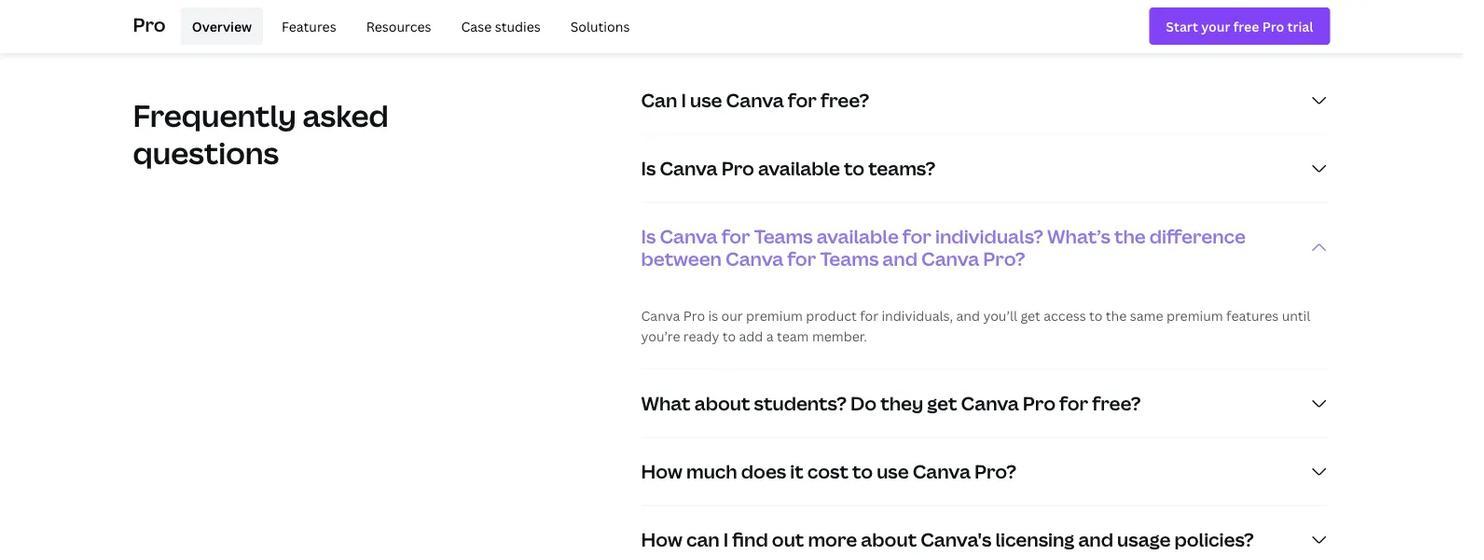 Task type: describe. For each thing, give the bounding box(es) containing it.
1 horizontal spatial teams
[[820, 246, 879, 272]]

is for is canva pro available to teams?
[[641, 155, 656, 181]]

1 premium from the left
[[746, 307, 803, 325]]

is for is canva for teams available for individuals? what's the difference between canva for teams and canva pro?
[[641, 224, 656, 249]]

can i use canva for free?
[[641, 87, 870, 113]]

canva up is canva pro available to teams?
[[726, 87, 784, 113]]

canva up individuals,
[[922, 246, 980, 272]]

it
[[790, 459, 804, 484]]

canva up how much does it cost to use canva pro? dropdown button
[[961, 390, 1019, 416]]

0 horizontal spatial teams
[[754, 224, 813, 249]]

does
[[741, 459, 787, 484]]

for up is canva pro available to teams?
[[788, 87, 817, 113]]

overview link
[[181, 7, 263, 45]]

2 premium from the left
[[1167, 307, 1224, 325]]

usage
[[1118, 527, 1171, 552]]

to inside dropdown button
[[844, 155, 865, 181]]

studies
[[495, 17, 541, 35]]

more
[[808, 527, 858, 552]]

for up our
[[722, 224, 751, 249]]

between
[[641, 246, 722, 272]]

resources
[[366, 17, 431, 35]]

to inside dropdown button
[[853, 459, 873, 484]]

features
[[282, 17, 336, 35]]

solutions
[[571, 17, 630, 35]]

for down access
[[1060, 390, 1089, 416]]

canva up is
[[660, 224, 718, 249]]

case
[[461, 17, 492, 35]]

policies?
[[1175, 527, 1255, 552]]

canva down can
[[660, 155, 718, 181]]

features
[[1227, 307, 1279, 325]]

case studies
[[461, 17, 541, 35]]

how can i find out more about canva's licensing and usage policies? button
[[641, 506, 1331, 555]]

case studies link
[[450, 7, 552, 45]]

i inside the can i use canva for free? dropdown button
[[681, 87, 687, 113]]

features link
[[271, 7, 348, 45]]

is
[[708, 307, 718, 325]]

what about students? do they get canva pro for free?
[[641, 390, 1142, 416]]

cost
[[808, 459, 849, 484]]

they
[[881, 390, 924, 416]]

1 vertical spatial about
[[861, 527, 917, 552]]

add
[[739, 328, 763, 345]]

can i use canva for free? button
[[641, 67, 1331, 134]]

canva inside canva pro is our premium product for individuals, and you'll get access to the same premium features until you're ready to add a team member.
[[641, 307, 680, 325]]

resources link
[[355, 7, 443, 45]]

pro up how much does it cost to use canva pro? dropdown button
[[1023, 390, 1056, 416]]

2 vertical spatial and
[[1079, 527, 1114, 552]]

access
[[1044, 307, 1087, 325]]

much
[[687, 459, 738, 484]]

do
[[851, 390, 877, 416]]

0 vertical spatial available
[[758, 155, 841, 181]]

canva's
[[921, 527, 992, 552]]

is canva pro available to teams?
[[641, 155, 936, 181]]

licensing
[[996, 527, 1075, 552]]

individuals,
[[882, 307, 953, 325]]

pro down can i use canva for free?
[[722, 155, 755, 181]]

to right access
[[1090, 307, 1103, 325]]

difference
[[1150, 224, 1246, 249]]

a
[[767, 328, 774, 345]]

can
[[641, 87, 678, 113]]

0 horizontal spatial about
[[695, 390, 751, 416]]

you'll
[[984, 307, 1018, 325]]



Task type: locate. For each thing, give the bounding box(es) containing it.
teams
[[754, 224, 813, 249], [820, 246, 879, 272]]

get right you'll
[[1021, 307, 1041, 325]]

pro?
[[984, 246, 1026, 272], [975, 459, 1017, 484]]

get right they
[[928, 390, 958, 416]]

the
[[1115, 224, 1146, 249], [1106, 307, 1127, 325]]

for inside canva pro is our premium product for individuals, and you'll get access to the same premium features until you're ready to add a team member.
[[860, 307, 879, 325]]

available down teams?
[[817, 224, 899, 249]]

i
[[681, 87, 687, 113], [724, 527, 729, 552]]

1 vertical spatial pro?
[[975, 459, 1017, 484]]

for up product
[[788, 246, 817, 272]]

for up member. at right
[[860, 307, 879, 325]]

menu bar
[[173, 7, 641, 45]]

pro left overview
[[133, 11, 166, 37]]

1 horizontal spatial use
[[877, 459, 909, 484]]

1 vertical spatial use
[[877, 459, 909, 484]]

and
[[883, 246, 918, 272], [957, 307, 980, 325], [1079, 527, 1114, 552]]

and inside canva pro is our premium product for individuals, and you'll get access to the same premium features until you're ready to add a team member.
[[957, 307, 980, 325]]

ready
[[684, 328, 720, 345]]

for
[[788, 87, 817, 113], [722, 224, 751, 249], [903, 224, 932, 249], [788, 246, 817, 272], [860, 307, 879, 325], [1060, 390, 1089, 416]]

1 vertical spatial is
[[641, 224, 656, 249]]

1 horizontal spatial premium
[[1167, 307, 1224, 325]]

use right cost
[[877, 459, 909, 484]]

1 is from the top
[[641, 155, 656, 181]]

premium
[[746, 307, 803, 325], [1167, 307, 1224, 325]]

frequently
[[133, 95, 297, 136]]

our
[[722, 307, 743, 325]]

1 vertical spatial the
[[1106, 307, 1127, 325]]

use
[[690, 87, 723, 113], [877, 459, 909, 484]]

0 vertical spatial and
[[883, 246, 918, 272]]

how left much
[[641, 459, 683, 484]]

available down can i use canva for free?
[[758, 155, 841, 181]]

frequently asked questions
[[133, 95, 389, 173]]

to left teams?
[[844, 155, 865, 181]]

the inside is canva for teams available for individuals? what's the difference between canva for teams and canva pro?
[[1115, 224, 1146, 249]]

use inside dropdown button
[[690, 87, 723, 113]]

1 vertical spatial and
[[957, 307, 980, 325]]

solutions link
[[559, 7, 641, 45]]

0 vertical spatial pro?
[[984, 246, 1026, 272]]

canva up how can i find out more about canva's licensing and usage policies?
[[913, 459, 971, 484]]

canva up our
[[726, 246, 784, 272]]

how can i find out more about canva's licensing and usage policies?
[[641, 527, 1255, 552]]

canva pro is our premium product for individuals, and you'll get access to the same premium features until you're ready to add a team member.
[[641, 307, 1311, 345]]

free? down same
[[1093, 390, 1142, 416]]

pro
[[133, 11, 166, 37], [722, 155, 755, 181], [684, 307, 705, 325], [1023, 390, 1056, 416]]

use inside dropdown button
[[877, 459, 909, 484]]

1 horizontal spatial about
[[861, 527, 917, 552]]

about right more
[[861, 527, 917, 552]]

the inside canva pro is our premium product for individuals, and you'll get access to the same premium features until you're ready to add a team member.
[[1106, 307, 1127, 325]]

canva up the you're
[[641, 307, 680, 325]]

and inside is canva for teams available for individuals? what's the difference between canva for teams and canva pro?
[[883, 246, 918, 272]]

0 vertical spatial i
[[681, 87, 687, 113]]

is canva for teams available for individuals? what's the difference between canva for teams and canva pro?
[[641, 224, 1246, 272]]

use right can
[[690, 87, 723, 113]]

and left you'll
[[957, 307, 980, 325]]

is
[[641, 155, 656, 181], [641, 224, 656, 249]]

the left same
[[1106, 307, 1127, 325]]

teams?
[[869, 155, 936, 181]]

premium right same
[[1167, 307, 1224, 325]]

pro? inside is canva for teams available for individuals? what's the difference between canva for teams and canva pro?
[[984, 246, 1026, 272]]

pro inside canva pro is our premium product for individuals, and you'll get access to the same premium features until you're ready to add a team member.
[[684, 307, 705, 325]]

1 vertical spatial free?
[[1093, 390, 1142, 416]]

to down our
[[723, 328, 736, 345]]

0 vertical spatial is
[[641, 155, 656, 181]]

pro element
[[133, 0, 1331, 52]]

find
[[733, 527, 768, 552]]

1 horizontal spatial get
[[1021, 307, 1041, 325]]

0 horizontal spatial free?
[[821, 87, 870, 113]]

to
[[844, 155, 865, 181], [1090, 307, 1103, 325], [723, 328, 736, 345], [853, 459, 873, 484]]

about right what
[[695, 390, 751, 416]]

2 is from the top
[[641, 224, 656, 249]]

1 vertical spatial i
[[724, 527, 729, 552]]

get inside canva pro is our premium product for individuals, and you'll get access to the same premium features until you're ready to add a team member.
[[1021, 307, 1041, 325]]

0 vertical spatial how
[[641, 459, 683, 484]]

pro? inside dropdown button
[[975, 459, 1017, 484]]

1 vertical spatial how
[[641, 527, 683, 552]]

canva inside dropdown button
[[913, 459, 971, 484]]

until
[[1282, 307, 1311, 325]]

get
[[1021, 307, 1041, 325], [928, 390, 958, 416]]

can
[[687, 527, 720, 552]]

i right the can
[[724, 527, 729, 552]]

about
[[695, 390, 751, 416], [861, 527, 917, 552]]

free? up is canva pro available to teams?
[[821, 87, 870, 113]]

teams up product
[[820, 246, 879, 272]]

0 vertical spatial free?
[[821, 87, 870, 113]]

overview
[[192, 17, 252, 35]]

1 horizontal spatial free?
[[1093, 390, 1142, 416]]

1 horizontal spatial i
[[724, 527, 729, 552]]

menu bar containing overview
[[173, 7, 641, 45]]

to right cost
[[853, 459, 873, 484]]

how inside how much does it cost to use canva pro? dropdown button
[[641, 459, 683, 484]]

individuals?
[[936, 224, 1044, 249]]

canva
[[726, 87, 784, 113], [660, 155, 718, 181], [660, 224, 718, 249], [726, 246, 784, 272], [922, 246, 980, 272], [641, 307, 680, 325], [961, 390, 1019, 416], [913, 459, 971, 484]]

get inside dropdown button
[[928, 390, 958, 416]]

how left the can
[[641, 527, 683, 552]]

how for how much does it cost to use canva pro?
[[641, 459, 683, 484]]

2 how from the top
[[641, 527, 683, 552]]

i right can
[[681, 87, 687, 113]]

how for how can i find out more about canva's licensing and usage policies?
[[641, 527, 683, 552]]

available
[[758, 155, 841, 181], [817, 224, 899, 249]]

what
[[641, 390, 691, 416]]

how much does it cost to use canva pro? button
[[641, 438, 1331, 505]]

premium up a
[[746, 307, 803, 325]]

0 vertical spatial use
[[690, 87, 723, 113]]

asked
[[303, 95, 389, 136]]

0 horizontal spatial get
[[928, 390, 958, 416]]

2 horizontal spatial and
[[1079, 527, 1114, 552]]

0 horizontal spatial i
[[681, 87, 687, 113]]

1 how from the top
[[641, 459, 683, 484]]

pro? up you'll
[[984, 246, 1026, 272]]

how
[[641, 459, 683, 484], [641, 527, 683, 552]]

and up individuals,
[[883, 246, 918, 272]]

0 horizontal spatial premium
[[746, 307, 803, 325]]

0 horizontal spatial use
[[690, 87, 723, 113]]

0 horizontal spatial and
[[883, 246, 918, 272]]

team
[[777, 328, 809, 345]]

1 horizontal spatial and
[[957, 307, 980, 325]]

0 vertical spatial get
[[1021, 307, 1041, 325]]

what about students? do they get canva pro for free? button
[[641, 370, 1331, 437]]

you're
[[641, 328, 680, 345]]

0 vertical spatial the
[[1115, 224, 1146, 249]]

1 vertical spatial available
[[817, 224, 899, 249]]

and left usage
[[1079, 527, 1114, 552]]

is canva pro available to teams? button
[[641, 135, 1331, 202]]

free?
[[821, 87, 870, 113], [1093, 390, 1142, 416]]

product
[[806, 307, 857, 325]]

0 vertical spatial about
[[695, 390, 751, 416]]

is inside is canva for teams available for individuals? what's the difference between canva for teams and canva pro?
[[641, 224, 656, 249]]

out
[[772, 527, 804, 552]]

same
[[1130, 307, 1164, 325]]

what's
[[1048, 224, 1111, 249]]

how inside how can i find out more about canva's licensing and usage policies? dropdown button
[[641, 527, 683, 552]]

is canva for teams available for individuals? what's the difference between canva for teams and canva pro? button
[[641, 203, 1331, 293]]

teams down is canva pro available to teams?
[[754, 224, 813, 249]]

students?
[[754, 390, 847, 416]]

member.
[[812, 328, 867, 345]]

menu bar inside pro element
[[173, 7, 641, 45]]

for down teams?
[[903, 224, 932, 249]]

pro left is
[[684, 307, 705, 325]]

available inside is canva for teams available for individuals? what's the difference between canva for teams and canva pro?
[[817, 224, 899, 249]]

i inside how can i find out more about canva's licensing and usage policies? dropdown button
[[724, 527, 729, 552]]

questions
[[133, 132, 279, 173]]

the right what's
[[1115, 224, 1146, 249]]

1 vertical spatial get
[[928, 390, 958, 416]]

pro? up how can i find out more about canva's licensing and usage policies? dropdown button
[[975, 459, 1017, 484]]

how much does it cost to use canva pro?
[[641, 459, 1017, 484]]



Task type: vqa. For each thing, say whether or not it's contained in the screenshot.
The Studio in the Fitness Website in Dark Brown Neon Pink Gradients Style Website by Canva Creative Studio
no



